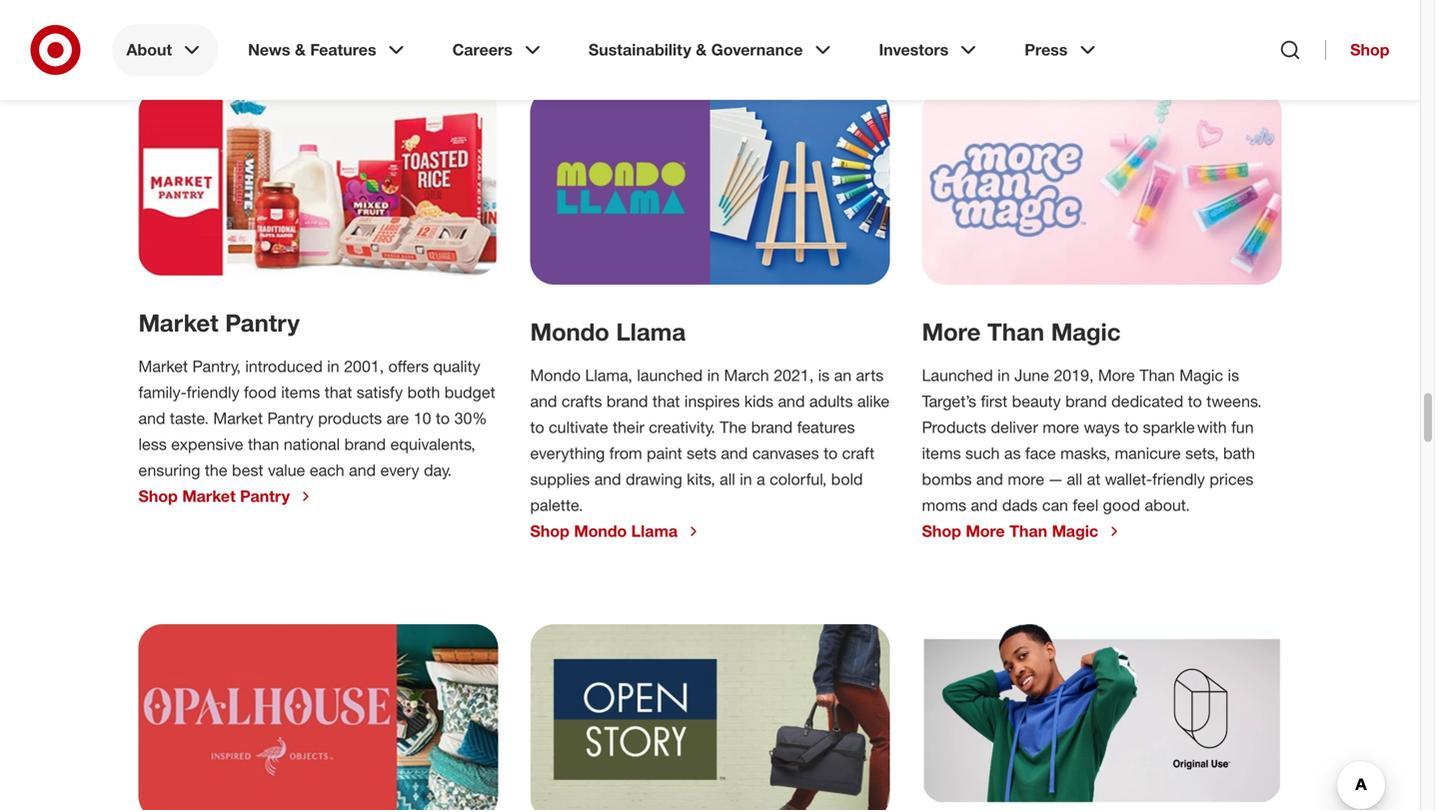 Task type: locate. For each thing, give the bounding box(es) containing it.
more down dads
[[966, 522, 1006, 542]]

launched
[[922, 366, 994, 386]]

2 vertical spatial mondo
[[574, 522, 627, 541]]

news
[[248, 40, 291, 59]]

a table with food and drinks image
[[138, 89, 498, 276]]

feel
[[1073, 496, 1099, 516]]

1 vertical spatial items
[[922, 444, 962, 464]]

news & features
[[248, 40, 377, 59]]

items up bombs
[[922, 444, 962, 464]]

2 & from the left
[[696, 40, 707, 59]]

that down launched
[[653, 392, 680, 411]]

items down 'introduced' on the left
[[281, 383, 320, 403]]

llama inside "mondo llama, launched in march 2021, is an arts and crafts brand that inspires kids and adults alike to cultivate their creativity. the brand features everything from paint sets and canvases to craft supplies and drawing kits, all in a colorful, bold palette. shop mondo llama"
[[632, 522, 678, 541]]

craft
[[843, 444, 875, 463]]

items
[[281, 383, 320, 403], [922, 444, 962, 464]]

1 horizontal spatial that
[[653, 392, 680, 411]]

investors
[[879, 40, 949, 59]]

llama up launched
[[616, 317, 686, 346]]

brand down products
[[345, 435, 386, 455]]

0 horizontal spatial all
[[720, 470, 736, 489]]

1 vertical spatial than
[[1140, 366, 1176, 386]]

family-
[[138, 383, 187, 403]]

investors link
[[865, 24, 995, 76]]

shop market pantry link
[[138, 487, 314, 507]]

magic
[[1052, 318, 1121, 347], [1180, 366, 1224, 386], [1053, 522, 1099, 542]]

mondo
[[530, 317, 610, 346], [530, 366, 581, 385], [574, 522, 627, 541]]

0 vertical spatial pantry
[[225, 309, 300, 338]]

friendly down the pantry,
[[187, 383, 240, 403]]

1 vertical spatial llama
[[632, 522, 678, 541]]

market pantry
[[138, 309, 300, 338]]

in left 2001,
[[327, 357, 340, 377]]

all right —
[[1067, 470, 1083, 490]]

both
[[408, 383, 440, 403]]

1 vertical spatial more
[[1099, 366, 1136, 386]]

1 horizontal spatial &
[[696, 40, 707, 59]]

items inside market pantry, introduced in 2001, offers quality family-friendly food items that satisfy both budget and taste. market pantry products are 10 to 30% less expensive than national brand equivalents, ensuring the best value each and every day. shop market pantry
[[281, 383, 320, 403]]

llama down drawing
[[632, 522, 678, 541]]

the
[[720, 418, 747, 437]]

that up products
[[325, 383, 352, 403]]

market
[[138, 309, 219, 338], [138, 357, 188, 377], [213, 409, 263, 429], [182, 487, 236, 507]]

0 horizontal spatial &
[[295, 40, 306, 59]]

magic up 2019, on the right of the page
[[1052, 318, 1121, 347]]

than down dads
[[1010, 522, 1048, 542]]

all right kits,
[[720, 470, 736, 489]]

more up 'masks,'
[[1043, 418, 1080, 438]]

market up the pantry,
[[138, 309, 219, 338]]

1 horizontal spatial is
[[1228, 366, 1240, 386]]

and up less
[[138, 409, 165, 429]]

mondo up 'crafts'
[[530, 366, 581, 385]]

magic down feel
[[1053, 522, 1099, 542]]

1 vertical spatial text image
[[138, 625, 498, 811]]

0 horizontal spatial items
[[281, 383, 320, 403]]

than up the dedicated
[[1140, 366, 1176, 386]]

brand up their
[[607, 392, 648, 411]]

in up first
[[998, 366, 1011, 386]]

0 vertical spatial llama
[[616, 317, 686, 346]]

than up june
[[988, 318, 1045, 347]]

0 vertical spatial friendly
[[187, 383, 240, 403]]

& right news
[[295, 40, 306, 59]]

brand inside launched in june 2019, more than magic is target's first beauty brand dedicated to tweens. products deliver more ways to sparkle with fun items such as face masks, manicure sets, bath bombs and more — all at wallet-friendly prices moms and dads can feel good about. shop more than magic
[[1066, 392, 1108, 412]]

less
[[138, 435, 167, 455]]

and
[[530, 392, 557, 411], [778, 392, 805, 411], [138, 409, 165, 429], [721, 444, 748, 463], [349, 461, 376, 481], [595, 470, 622, 489], [977, 470, 1004, 490], [971, 496, 998, 516]]

is inside launched in june 2019, more than magic is target's first beauty brand dedicated to tweens. products deliver more ways to sparkle with fun items such as face masks, manicure sets, bath bombs and more — all at wallet-friendly prices moms and dads can feel good about. shop more than magic
[[1228, 366, 1240, 386]]

the
[[205, 461, 228, 481]]

mondo llama, launched in march 2021, is an arts and crafts brand that inspires kids and adults alike to cultivate their creativity. the brand features everything from paint sets and canvases to craft supplies and drawing kits, all in a colorful, bold palette. shop mondo llama
[[530, 366, 890, 541]]

an
[[835, 366, 852, 385]]

launched in june 2019, more than magic is target's first beauty brand dedicated to tweens. products deliver more ways to sparkle with fun items such as face masks, manicure sets, bath bombs and more — all at wallet-friendly prices moms and dads can feel good about. shop more than magic
[[922, 366, 1263, 542]]

shop more than magic link
[[922, 522, 1123, 542]]

is
[[819, 366, 830, 385], [1228, 366, 1240, 386]]

0 vertical spatial text image
[[530, 89, 890, 285]]

market down 'the'
[[182, 487, 236, 507]]

1 horizontal spatial items
[[922, 444, 962, 464]]

0 horizontal spatial that
[[325, 383, 352, 403]]

2019,
[[1054, 366, 1094, 386]]

0 horizontal spatial is
[[819, 366, 830, 385]]

llama
[[616, 317, 686, 346], [632, 522, 678, 541]]

text image
[[530, 89, 890, 285], [138, 625, 498, 811]]

wallet-
[[1106, 470, 1153, 490]]

in inside market pantry, introduced in 2001, offers quality family-friendly food items that satisfy both budget and taste. market pantry products are 10 to 30% less expensive than national brand equivalents, ensuring the best value each and every day. shop market pantry
[[327, 357, 340, 377]]

more up the dedicated
[[1099, 366, 1136, 386]]

2 vertical spatial than
[[1010, 522, 1048, 542]]

0 horizontal spatial friendly
[[187, 383, 240, 403]]

—
[[1050, 470, 1063, 490]]

target's
[[922, 392, 977, 412]]

friendly up the about.
[[1153, 470, 1206, 490]]

all
[[720, 470, 736, 489], [1067, 470, 1083, 490]]

more down as face
[[1008, 470, 1045, 490]]

in
[[327, 357, 340, 377], [708, 366, 720, 385], [998, 366, 1011, 386], [740, 470, 753, 489]]

1 vertical spatial friendly
[[1153, 470, 1206, 490]]

drawing
[[626, 470, 683, 489]]

sustainability & governance link
[[575, 24, 849, 76]]

inspires
[[685, 392, 740, 411]]

1 vertical spatial mondo
[[530, 366, 581, 385]]

sustainability
[[589, 40, 692, 59]]

pantry
[[225, 309, 300, 338], [267, 409, 314, 429], [240, 487, 290, 507]]

1 & from the left
[[295, 40, 306, 59]]

1 horizontal spatial friendly
[[1153, 470, 1206, 490]]

sets,
[[1186, 444, 1220, 464]]

about
[[126, 40, 172, 59]]

shop link
[[1326, 40, 1390, 60]]

pantry down best
[[240, 487, 290, 507]]

mondo for mondo llama
[[530, 317, 610, 346]]

sets
[[687, 444, 717, 463]]

mondo for mondo llama, launched in march 2021, is an arts and crafts brand that inspires kids and adults alike to cultivate their creativity. the brand features everything from paint sets and canvases to craft supplies and drawing kits, all in a colorful, bold palette. shop mondo llama
[[530, 366, 581, 385]]

more
[[1043, 418, 1080, 438], [1008, 470, 1045, 490]]

0 vertical spatial mondo
[[530, 317, 610, 346]]

all inside launched in june 2019, more than magic is target's first beauty brand dedicated to tweens. products deliver more ways to sparkle with fun items such as face masks, manicure sets, bath bombs and more — all at wallet-friendly prices moms and dads can feel good about. shop more than magic
[[1067, 470, 1083, 490]]

1 horizontal spatial all
[[1067, 470, 1083, 490]]

bombs
[[922, 470, 972, 490]]

march
[[725, 366, 770, 385]]

paint
[[647, 444, 683, 463]]

0 vertical spatial items
[[281, 383, 320, 403]]

products
[[318, 409, 382, 429]]

that inside market pantry, introduced in 2001, offers quality family-friendly food items that satisfy both budget and taste. market pantry products are 10 to 30% less expensive than national brand equivalents, ensuring the best value each and every day. shop market pantry
[[325, 383, 352, 403]]

to right 10
[[436, 409, 450, 429]]

creativity.
[[649, 418, 716, 437]]

alike
[[858, 392, 890, 411]]

brand inside market pantry, introduced in 2001, offers quality family-friendly food items that satisfy both budget and taste. market pantry products are 10 to 30% less expensive than national brand equivalents, ensuring the best value each and every day. shop market pantry
[[345, 435, 386, 455]]

market pantry, introduced in 2001, offers quality family-friendly food items that satisfy both budget and taste. market pantry products are 10 to 30% less expensive than national brand equivalents, ensuring the best value each and every day. shop market pantry
[[138, 357, 496, 507]]

pantry,
[[193, 357, 241, 377]]

is up tweens.
[[1228, 366, 1240, 386]]

0 vertical spatial magic
[[1052, 318, 1121, 347]]

in left a
[[740, 470, 753, 489]]

fun
[[1232, 418, 1255, 438]]

& left governance
[[696, 40, 707, 59]]

shop inside launched in june 2019, more than magic is target's first beauty brand dedicated to tweens. products deliver more ways to sparkle with fun items such as face masks, manicure sets, bath bombs and more — all at wallet-friendly prices moms and dads can feel good about. shop more than magic
[[922, 522, 962, 542]]

brand
[[607, 392, 648, 411], [1066, 392, 1108, 412], [752, 418, 793, 437], [345, 435, 386, 455]]

magic up tweens.
[[1180, 366, 1224, 386]]

more up launched
[[922, 318, 981, 347]]

is left an in the top right of the page
[[819, 366, 830, 385]]

dads
[[1003, 496, 1038, 516]]

budget
[[445, 383, 496, 403]]

mondo down palette.
[[574, 522, 627, 541]]

first
[[981, 392, 1008, 412]]

kids
[[745, 392, 774, 411]]

2 vertical spatial more
[[966, 522, 1006, 542]]

mondo llama
[[530, 317, 686, 346]]

than
[[988, 318, 1045, 347], [1140, 366, 1176, 386], [1010, 522, 1048, 542]]

more than magic
[[922, 318, 1121, 347]]

adults
[[810, 392, 853, 411]]

pantry up national
[[267, 409, 314, 429]]

brand down 2019, on the right of the page
[[1066, 392, 1108, 412]]

mondo up llama,
[[530, 317, 610, 346]]

and right each
[[349, 461, 376, 481]]

pantry up 'introduced' on the left
[[225, 309, 300, 338]]

&
[[295, 40, 306, 59], [696, 40, 707, 59]]



Task type: vqa. For each thing, say whether or not it's contained in the screenshot.
News Earnings
no



Task type: describe. For each thing, give the bounding box(es) containing it.
introduced
[[245, 357, 323, 377]]

kits,
[[687, 470, 716, 489]]

palette.
[[530, 496, 583, 515]]

manicure
[[1115, 444, 1182, 464]]

each
[[310, 461, 345, 481]]

are
[[387, 409, 409, 429]]

press
[[1025, 40, 1068, 59]]

value
[[268, 461, 305, 481]]

bath
[[1224, 444, 1256, 464]]

best
[[232, 461, 264, 481]]

that inside "mondo llama, launched in march 2021, is an arts and crafts brand that inspires kids and adults alike to cultivate their creativity. the brand features everything from paint sets and canvases to craft supplies and drawing kits, all in a colorful, bold palette. shop mondo llama"
[[653, 392, 680, 411]]

quality
[[434, 357, 481, 377]]

can
[[1043, 496, 1069, 516]]

in up inspires
[[708, 366, 720, 385]]

from
[[610, 444, 643, 463]]

bold
[[832, 470, 864, 489]]

1 vertical spatial magic
[[1180, 366, 1224, 386]]

at
[[1088, 470, 1101, 490]]

1 vertical spatial pantry
[[267, 409, 314, 429]]

1 horizontal spatial text image
[[530, 89, 890, 285]]

and down the the
[[721, 444, 748, 463]]

all inside "mondo llama, launched in march 2021, is an arts and crafts brand that inspires kids and adults alike to cultivate their creativity. the brand features everything from paint sets and canvases to craft supplies and drawing kits, all in a colorful, bold palette. shop mondo llama"
[[720, 470, 736, 489]]

sparkle with
[[1144, 418, 1228, 438]]

their
[[613, 418, 645, 437]]

2 vertical spatial magic
[[1053, 522, 1099, 542]]

is inside "mondo llama, launched in march 2021, is an arts and crafts brand that inspires kids and adults alike to cultivate their creativity. the brand features everything from paint sets and canvases to craft supplies and drawing kits, all in a colorful, bold palette. shop mondo llama"
[[819, 366, 830, 385]]

crafts
[[562, 392, 602, 411]]

and left dads
[[971, 496, 998, 516]]

a group of toothbrushes image
[[922, 89, 1282, 285]]

items inside launched in june 2019, more than magic is target's first beauty brand dedicated to tweens. products deliver more ways to sparkle with fun items such as face masks, manicure sets, bath bombs and more — all at wallet-friendly prices moms and dads can feel good about. shop more than magic
[[922, 444, 962, 464]]

equivalents,
[[391, 435, 476, 455]]

to inside market pantry, introduced in 2001, offers quality family-friendly food items that satisfy both budget and taste. market pantry products are 10 to 30% less expensive than national brand equivalents, ensuring the best value each and every day. shop market pantry
[[436, 409, 450, 429]]

products
[[922, 418, 987, 438]]

careers
[[453, 40, 513, 59]]

2021,
[[774, 366, 814, 385]]

0 vertical spatial more
[[1043, 418, 1080, 438]]

& for governance
[[696, 40, 707, 59]]

offers
[[389, 357, 429, 377]]

governance
[[712, 40, 803, 59]]

as face
[[1005, 444, 1057, 464]]

about link
[[112, 24, 218, 76]]

market up family-
[[138, 357, 188, 377]]

prices
[[1210, 470, 1254, 490]]

features
[[798, 418, 855, 437]]

shop inside market pantry, introduced in 2001, offers quality family-friendly food items that satisfy both budget and taste. market pantry products are 10 to 30% less expensive than national brand equivalents, ensuring the best value each and every day. shop market pantry
[[138, 487, 178, 507]]

30%
[[455, 409, 488, 429]]

sustainability & governance
[[589, 40, 803, 59]]

1 vertical spatial more
[[1008, 470, 1045, 490]]

friendly inside market pantry, introduced in 2001, offers quality family-friendly food items that satisfy both budget and taste. market pantry products are 10 to 30% less expensive than national brand equivalents, ensuring the best value each and every day. shop market pantry
[[187, 383, 240, 403]]

such
[[966, 444, 1000, 464]]

about.
[[1145, 496, 1191, 516]]

to down features
[[824, 444, 838, 463]]

cultivate
[[549, 418, 609, 437]]

and left 'crafts'
[[530, 392, 557, 411]]

a person holding a suitcase image
[[530, 625, 890, 811]]

expensive
[[171, 435, 244, 455]]

to up sparkle with
[[1189, 392, 1203, 412]]

press link
[[1011, 24, 1114, 76]]

news & features link
[[234, 24, 423, 76]]

supplies
[[530, 470, 590, 489]]

to right ways
[[1125, 418, 1139, 438]]

0 horizontal spatial text image
[[138, 625, 498, 811]]

and down such
[[977, 470, 1004, 490]]

beauty
[[1013, 392, 1062, 412]]

0 vertical spatial more
[[922, 318, 981, 347]]

and down from
[[595, 470, 622, 489]]

and down 2021,
[[778, 392, 805, 411]]

ensuring
[[138, 461, 200, 481]]

a man in a green jacket image
[[922, 625, 1282, 804]]

features
[[310, 40, 377, 59]]

arts
[[857, 366, 884, 385]]

national
[[284, 435, 340, 455]]

dedicated
[[1112, 392, 1184, 412]]

than
[[248, 435, 279, 455]]

food
[[244, 383, 277, 403]]

moms
[[922, 496, 967, 516]]

everything
[[530, 444, 605, 463]]

10
[[414, 409, 432, 429]]

brand down "kids"
[[752, 418, 793, 437]]

2 vertical spatial pantry
[[240, 487, 290, 507]]

colorful,
[[770, 470, 827, 489]]

friendly inside launched in june 2019, more than magic is target's first beauty brand dedicated to tweens. products deliver more ways to sparkle with fun items such as face masks, manicure sets, bath bombs and more — all at wallet-friendly prices moms and dads can feel good about. shop more than magic
[[1153, 470, 1206, 490]]

0 vertical spatial than
[[988, 318, 1045, 347]]

2001,
[[344, 357, 384, 377]]

taste.
[[170, 409, 209, 429]]

launched
[[637, 366, 703, 385]]

masks,
[[1061, 444, 1111, 464]]

a
[[757, 470, 766, 489]]

to up everything
[[530, 418, 545, 437]]

shop inside "mondo llama, launched in march 2021, is an arts and crafts brand that inspires kids and adults alike to cultivate their creativity. the brand features everything from paint sets and canvases to craft supplies and drawing kits, all in a colorful, bold palette. shop mondo llama"
[[530, 522, 570, 541]]

deliver
[[991, 418, 1039, 438]]

good
[[1104, 496, 1141, 516]]

careers link
[[439, 24, 559, 76]]

shop mondo llama link
[[530, 522, 702, 542]]

every
[[381, 461, 420, 481]]

june
[[1015, 366, 1050, 386]]

day.
[[424, 461, 452, 481]]

satisfy
[[357, 383, 403, 403]]

market down food
[[213, 409, 263, 429]]

& for features
[[295, 40, 306, 59]]

in inside launched in june 2019, more than magic is target's first beauty brand dedicated to tweens. products deliver more ways to sparkle with fun items such as face masks, manicure sets, bath bombs and more — all at wallet-friendly prices moms and dads can feel good about. shop more than magic
[[998, 366, 1011, 386]]

tweens.
[[1207, 392, 1263, 412]]

llama,
[[585, 366, 633, 385]]



